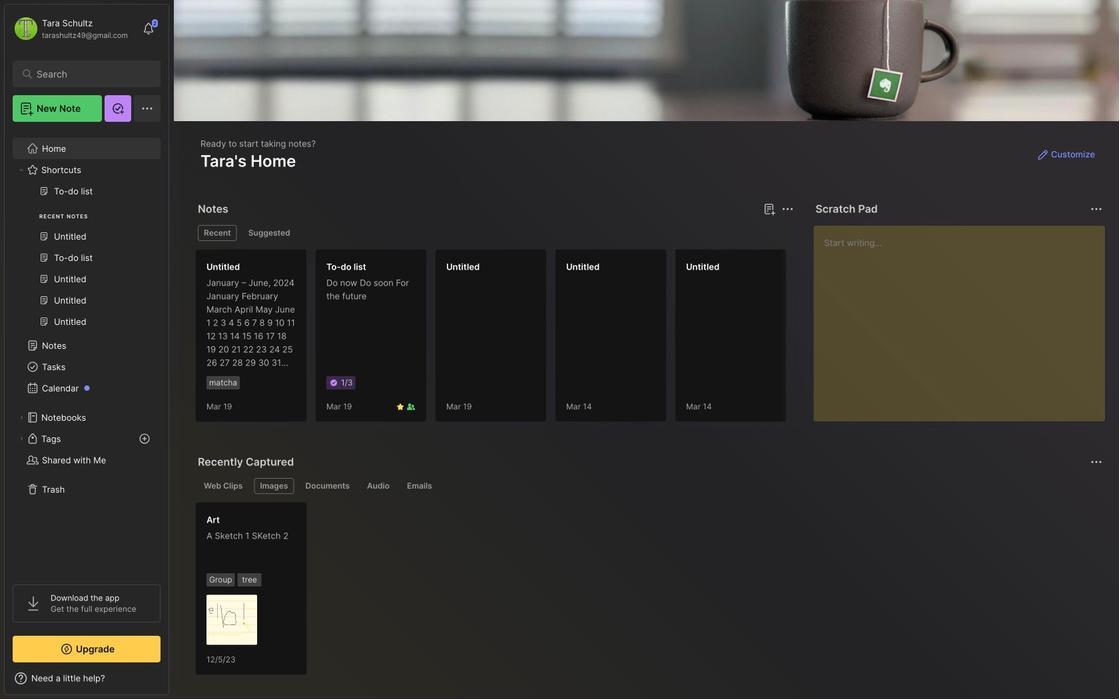 Task type: vqa. For each thing, say whether or not it's contained in the screenshot.
the topmost More actions icon
yes



Task type: locate. For each thing, give the bounding box(es) containing it.
Start writing… text field
[[824, 226, 1105, 411]]

1 vertical spatial tab list
[[198, 478, 1101, 494]]

WHAT'S NEW field
[[5, 668, 169, 690]]

tab
[[198, 225, 237, 241], [242, 225, 296, 241], [198, 478, 249, 494], [254, 478, 294, 494], [299, 478, 356, 494], [361, 478, 396, 494], [401, 478, 438, 494]]

row group
[[195, 249, 1119, 430]]

Search text field
[[37, 68, 143, 81]]

tab list
[[198, 225, 792, 241], [198, 478, 1101, 494]]

1 tab list from the top
[[198, 225, 792, 241]]

tree
[[5, 130, 169, 573]]

more actions image
[[780, 201, 796, 217], [1089, 201, 1105, 217], [1089, 454, 1105, 470]]

0 vertical spatial tab list
[[198, 225, 792, 241]]

More actions field
[[778, 200, 797, 219], [1087, 200, 1106, 219], [1087, 453, 1106, 472]]

main element
[[0, 0, 173, 700]]

group
[[13, 181, 160, 340]]

none search field inside main element
[[37, 66, 143, 82]]

Account field
[[13, 15, 128, 42]]

None search field
[[37, 66, 143, 82]]



Task type: describe. For each thing, give the bounding box(es) containing it.
click to collapse image
[[168, 675, 178, 691]]

expand tags image
[[17, 435, 25, 443]]

2 tab list from the top
[[198, 478, 1101, 494]]

group inside tree
[[13, 181, 160, 340]]

expand notebooks image
[[17, 414, 25, 422]]

tree inside main element
[[5, 130, 169, 573]]

thumbnail image
[[207, 595, 257, 646]]



